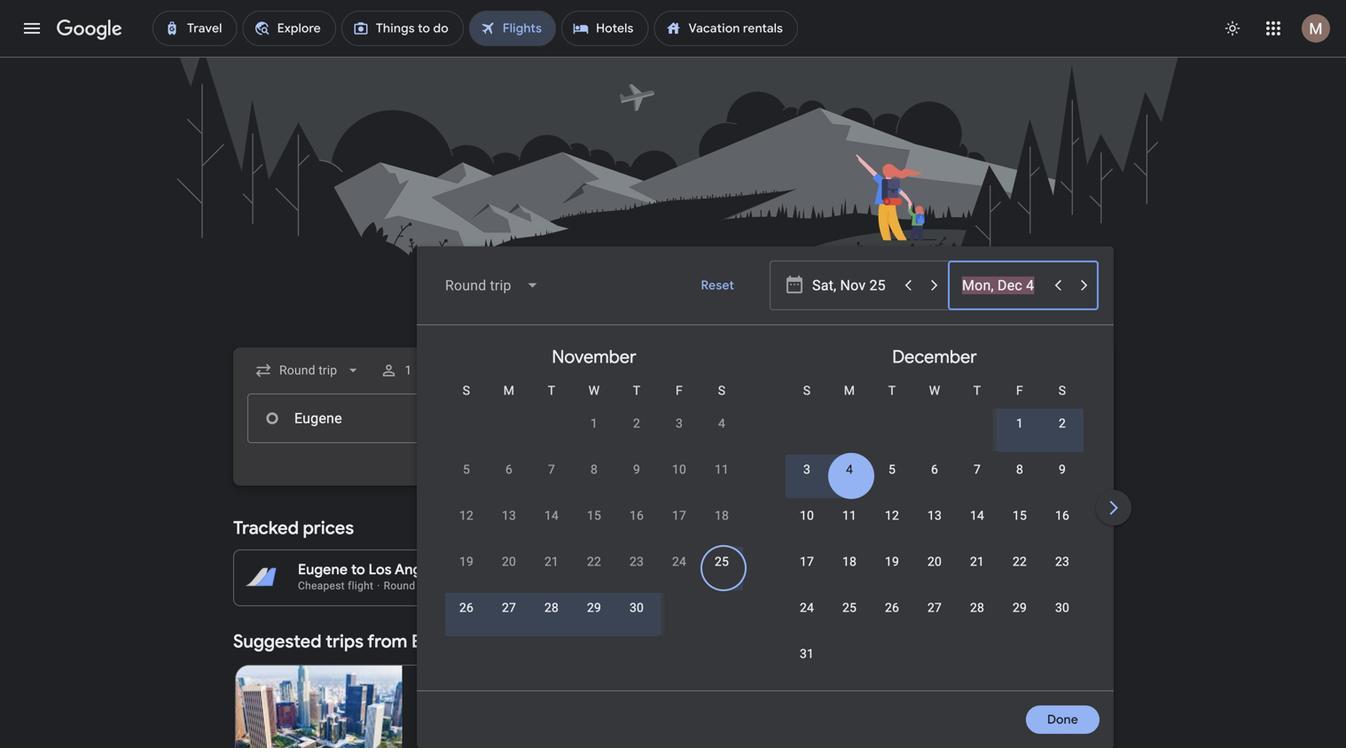 Task type: locate. For each thing, give the bounding box(es) containing it.
18 up the check
[[843, 555, 857, 569]]

cheapest
[[298, 580, 345, 593]]

1 horizontal spatial 20 button
[[914, 553, 956, 596]]

we'll
[[807, 572, 831, 585]]

15 for fri, dec 15 element
[[1013, 509, 1027, 523]]

2 13 from the left
[[928, 509, 942, 523]]

12 for sun, nov 12 element in the bottom left of the page
[[459, 509, 474, 523]]

2 2 from the left
[[1059, 416, 1066, 431]]

11 button up mon, dec 18 element
[[828, 507, 871, 550]]

Return text field
[[962, 262, 1044, 310], [962, 395, 1084, 443]]

los up nov
[[417, 680, 440, 698]]

1 horizontal spatial los
[[417, 680, 440, 698]]

156 US dollars text field
[[621, 561, 651, 579]]

17
[[672, 509, 687, 523], [800, 555, 814, 569]]

1 for november
[[591, 416, 598, 431]]

18 inside november row group
[[715, 509, 729, 523]]

grid containing november
[[424, 333, 1346, 702]]

19 inside november row group
[[459, 555, 474, 569]]

1 horizontal spatial 2 button
[[1041, 415, 1084, 458]]

help
[[835, 558, 857, 570]]

25 button
[[701, 553, 743, 596], [828, 600, 871, 642]]

8 button up wed, nov 15 element
[[573, 461, 616, 504]]

28 inside the december 'row group'
[[970, 601, 985, 616]]

2 12 from the left
[[885, 509, 899, 523]]

26 button left wed, dec 27 element
[[871, 600, 914, 642]]

from
[[367, 631, 407, 653]]

s
[[463, 384, 470, 398], [718, 384, 726, 398], [803, 384, 811, 398], [1059, 384, 1066, 398]]

21 inside november row group
[[545, 555, 559, 569]]

1 22 from the left
[[587, 555, 601, 569]]

5 for sun, nov 5 element
[[463, 463, 470, 477]]

26 inside november row group
[[459, 601, 474, 616]]

1 horizontal spatial 3
[[804, 463, 811, 477]]

26 button
[[445, 600, 488, 642], [871, 600, 914, 642]]

16 inside the december 'row group'
[[1055, 509, 1070, 523]]

25 button inside november row group
[[701, 553, 743, 596]]

22 inside november row group
[[587, 555, 601, 569]]

16 inside november row group
[[630, 509, 644, 523]]

s up sat, nov 4 element
[[718, 384, 726, 398]]

you up 'daily'
[[859, 558, 877, 570]]

w for december
[[929, 384, 940, 398]]

0 horizontal spatial 18
[[715, 509, 729, 523]]

6 for wed, dec 6 element
[[931, 463, 938, 477]]

9 right fri, dec 8 "element"
[[1059, 463, 1066, 477]]

2 1 button from the left
[[999, 415, 1041, 458]]

thu, nov 23 element
[[630, 553, 644, 571]]

tracked prices region
[[233, 507, 1113, 607]]

1 2 button from the left
[[616, 415, 658, 458]]

f for november
[[676, 384, 683, 398]]

1 horizontal spatial 17
[[800, 555, 814, 569]]

los inside los angeles nov 30 – dec 7
[[417, 680, 440, 698]]

1 27 button from the left
[[488, 600, 530, 642]]

30 for sat, dec 30 element
[[1055, 601, 1070, 616]]

know
[[949, 572, 976, 585]]

Departure text field
[[812, 395, 934, 443]]

you
[[859, 558, 877, 570], [929, 572, 946, 585]]

thu, nov 2 element
[[633, 415, 640, 433]]

1 horizontal spatial 22
[[1013, 555, 1027, 569]]

1 27 from the left
[[502, 601, 516, 616]]

20 for mon, nov 20 element
[[502, 555, 516, 569]]

1 23 from the left
[[630, 555, 644, 569]]

12 button inside the december 'row group'
[[871, 507, 914, 550]]

4 for sat, nov 4 element
[[718, 416, 726, 431]]

24 right thu, nov 23 element
[[672, 555, 687, 569]]

9 right "wed, nov 8" element
[[633, 463, 640, 477]]

m
[[504, 384, 515, 398], [844, 384, 855, 398]]

2 button
[[616, 415, 658, 458], [1041, 415, 1084, 458]]

14 for the tue, nov 14 element
[[545, 509, 559, 523]]

0 horizontal spatial you
[[859, 558, 877, 570]]

6 button
[[488, 461, 530, 504], [914, 461, 956, 504]]

10 button inside the december 'row group'
[[786, 507, 828, 550]]

0 vertical spatial flights
[[601, 252, 745, 315]]

1 button
[[573, 415, 616, 458], [999, 415, 1041, 458]]

1 8 from the left
[[591, 463, 598, 477]]

0 horizontal spatial 10 button
[[658, 461, 701, 504]]

20 button
[[488, 553, 530, 596], [914, 553, 956, 596]]

21
[[545, 555, 559, 569], [970, 555, 985, 569]]

27 button
[[488, 600, 530, 642], [914, 600, 956, 642]]

27 for wed, dec 27 element
[[928, 601, 942, 616]]

1 vertical spatial los
[[417, 680, 440, 698]]

1 horizontal spatial 27
[[928, 601, 942, 616]]

thu, nov 9 element
[[633, 461, 640, 479]]

1 5 button from the left
[[445, 461, 488, 504]]

8 for fri, dec 8 "element"
[[1016, 463, 1024, 477]]

20 inside the december 'row group'
[[928, 555, 942, 569]]

tue, nov 14 element
[[545, 507, 559, 525]]

16 left fri, nov 17 element at bottom
[[630, 509, 644, 523]]

1 horizontal spatial 1 button
[[999, 415, 1041, 458]]

los right the to
[[369, 561, 392, 579]]

for
[[941, 558, 955, 570]]

5 inside november row group
[[463, 463, 470, 477]]

m up mon, nov 6 element
[[504, 384, 515, 398]]

23 up price
[[1055, 555, 1070, 569]]

fri, nov 17 element
[[672, 507, 687, 525]]

mon, nov 13 element
[[502, 507, 516, 525]]

8 inside november row group
[[591, 463, 598, 477]]

9 button
[[616, 461, 658, 504], [1041, 461, 1084, 504]]

1 horizontal spatial 6
[[931, 463, 938, 477]]

0 vertical spatial 3
[[676, 416, 683, 431]]

2 inside november row group
[[633, 416, 640, 431]]

1 13 from the left
[[502, 509, 516, 523]]

2 29 from the left
[[1013, 601, 1027, 616]]

17 button up the fri, nov 24 element
[[658, 507, 701, 550]]

23 for thu, nov 23 element
[[630, 555, 644, 569]]

27 down google flights can help you track prices for selected flights and destinations. we'll check daily and let you know about significant price changes.
[[928, 601, 942, 616]]

23 for sat, dec 23 element
[[1055, 555, 1070, 569]]

1 12 button from the left
[[445, 507, 488, 550]]

17 inside the december 'row group'
[[800, 555, 814, 569]]

6 left thu, dec 7 element
[[931, 463, 938, 477]]

19 for the "sun, nov 19" element
[[459, 555, 474, 569]]

2 horizontal spatial 7
[[974, 463, 981, 477]]

10 button up fri, nov 17 element at bottom
[[658, 461, 701, 504]]

None field
[[431, 264, 554, 307], [247, 355, 369, 387], [431, 264, 554, 307], [247, 355, 369, 387]]

5 button up sun, nov 12 element in the bottom left of the page
[[445, 461, 488, 504]]

7 right wed, dec 6 element
[[974, 463, 981, 477]]

1 16 from the left
[[630, 509, 644, 523]]

1 21 from the left
[[545, 555, 559, 569]]

1 2 from the left
[[633, 416, 640, 431]]

28 button
[[530, 600, 573, 642], [956, 600, 999, 642]]

29 down significant
[[1013, 601, 1027, 616]]

8 button
[[573, 461, 616, 504], [999, 461, 1041, 504]]

13 inside november row group
[[502, 509, 516, 523]]

1 13 button from the left
[[488, 507, 530, 550]]

7 inside november row group
[[548, 463, 555, 477]]

and down track
[[892, 572, 910, 585]]

0 horizontal spatial 29
[[587, 601, 601, 616]]

14 button up thu, dec 21 element
[[956, 507, 999, 550]]

15 button
[[573, 507, 616, 550], [999, 507, 1041, 550]]

4 inside november row group
[[718, 416, 726, 431]]

6
[[506, 463, 513, 477], [931, 463, 938, 477]]

row group
[[1105, 333, 1346, 684]]

1 6 from the left
[[506, 463, 513, 477]]

2 w from the left
[[929, 384, 940, 398]]

11 inside november row group
[[715, 463, 729, 477]]

27 inside november row group
[[502, 601, 516, 616]]

27 left the tue, nov 28 element
[[502, 601, 516, 616]]

13
[[502, 509, 516, 523], [928, 509, 942, 523]]

1 for december
[[1016, 416, 1024, 431]]

8 right tue, nov 7 element
[[591, 463, 598, 477]]

0 horizontal spatial 6
[[506, 463, 513, 477]]

track
[[880, 558, 905, 570]]

sat, nov 25, departure date. element
[[715, 553, 729, 571]]

18 button
[[701, 507, 743, 550], [828, 553, 871, 596]]

24 button
[[658, 553, 701, 596], [786, 600, 828, 642]]

m for november
[[504, 384, 515, 398]]

0 horizontal spatial w
[[589, 384, 600, 398]]

daily
[[866, 572, 889, 585]]

0 horizontal spatial 11
[[715, 463, 729, 477]]

1 vertical spatial 24
[[800, 601, 814, 616]]

7 button up the tue, nov 14 element
[[530, 461, 573, 504]]

2 9 from the left
[[1059, 463, 1066, 477]]

1 16 button from the left
[[616, 507, 658, 550]]

15 for wed, nov 15 element
[[587, 509, 601, 523]]

0 horizontal spatial 27
[[502, 601, 516, 616]]

m inside 'row group'
[[844, 384, 855, 398]]

2 5 button from the left
[[871, 461, 914, 504]]

1 horizontal spatial 13 button
[[914, 507, 956, 550]]

20 inside november row group
[[502, 555, 516, 569]]

23 inside the december 'row group'
[[1055, 555, 1070, 569]]

30 button right fri, dec 29 element
[[1041, 600, 1084, 642]]

12 button
[[445, 507, 488, 550], [871, 507, 914, 550]]

24
[[672, 555, 687, 569], [800, 601, 814, 616]]

1 button for november
[[573, 415, 616, 458]]

2 21 from the left
[[970, 555, 985, 569]]

21 up know on the bottom of the page
[[970, 555, 985, 569]]

1 t from the left
[[548, 384, 556, 398]]

2 12 button from the left
[[871, 507, 914, 550]]

28 for the tue, nov 28 element
[[545, 601, 559, 616]]

1 horizontal spatial 30 button
[[1041, 600, 1084, 642]]

f up fri, nov 3 element
[[676, 384, 683, 398]]

9 button up sat, dec 16 element
[[1041, 461, 1084, 504]]

2 14 button from the left
[[956, 507, 999, 550]]

24 inside november row group
[[672, 555, 687, 569]]

7 for thu, dec 7 element
[[974, 463, 981, 477]]

fri, nov 10 element
[[672, 461, 687, 479]]

round trip
[[384, 580, 435, 593]]

1 8 button from the left
[[573, 461, 616, 504]]

10 inside november row group
[[672, 463, 687, 477]]

2 8 button from the left
[[999, 461, 1041, 504]]

25 down the check
[[843, 601, 857, 616]]

wed, nov 29 element
[[587, 600, 601, 617]]

w inside november row group
[[589, 384, 600, 398]]

None text field
[[247, 394, 498, 444]]

1 30 from the left
[[630, 601, 644, 616]]

16
[[630, 509, 644, 523], [1055, 509, 1070, 523]]

26 down 'daily'
[[885, 601, 899, 616]]

fri, dec 22 element
[[1013, 553, 1027, 571]]

26 button left mon, nov 27 element
[[445, 600, 488, 642]]

15 inside november row group
[[587, 509, 601, 523]]

2 15 from the left
[[1013, 509, 1027, 523]]

2 30 from the left
[[1055, 601, 1070, 616]]

6 button up mon, nov 13 element
[[488, 461, 530, 504]]

1 inside popup button
[[405, 363, 412, 378]]

0 horizontal spatial 18 button
[[701, 507, 743, 550]]

29
[[587, 601, 601, 616], [1013, 601, 1027, 616]]

tue, nov 7 element
[[548, 461, 555, 479]]

19 button
[[445, 553, 488, 596], [871, 553, 914, 596]]

f for december
[[1017, 384, 1024, 398]]

0 horizontal spatial 12
[[459, 509, 474, 523]]

prices up the to
[[303, 517, 354, 540]]

26 inside the december 'row group'
[[885, 601, 899, 616]]

wed, dec 6 element
[[931, 461, 938, 479]]

2 22 button from the left
[[999, 553, 1041, 596]]

1 horizontal spatial 22 button
[[999, 553, 1041, 596]]

2 button up sat, dec 9 element at the right of page
[[1041, 415, 1084, 458]]

0 horizontal spatial 16
[[630, 509, 644, 523]]

1 horizontal spatial 19 button
[[871, 553, 914, 596]]

28 right mon, nov 27 element
[[545, 601, 559, 616]]

2 27 button from the left
[[914, 600, 956, 642]]

0 horizontal spatial 6 button
[[488, 461, 530, 504]]

30 down price
[[1055, 601, 1070, 616]]

28 inside november row group
[[545, 601, 559, 616]]

12 button up "tue, dec 19" element
[[871, 507, 914, 550]]

30 inside the december 'row group'
[[1055, 601, 1070, 616]]

row
[[573, 400, 743, 458], [999, 400, 1084, 458], [445, 453, 743, 504], [786, 453, 1084, 504], [445, 499, 743, 550], [786, 499, 1084, 550], [445, 546, 743, 596], [786, 546, 1084, 596], [445, 592, 658, 642], [786, 592, 1084, 642]]

29 button right thu, dec 28 element
[[999, 600, 1041, 642]]

1 19 button from the left
[[445, 553, 488, 596]]

1 15 button from the left
[[573, 507, 616, 550]]

5
[[463, 463, 470, 477], [889, 463, 896, 477]]

thu, nov 30 element
[[630, 600, 644, 617]]

wed, nov 22 element
[[587, 553, 601, 571]]

2 button for december
[[1041, 415, 1084, 458]]

4 right sun, dec 3 element
[[846, 463, 853, 477]]

0 vertical spatial 10
[[672, 463, 687, 477]]

12 for tue, dec 12 element
[[885, 509, 899, 523]]

0 horizontal spatial 26 button
[[445, 600, 488, 642]]

1 26 from the left
[[459, 601, 474, 616]]

to
[[351, 561, 365, 579]]

25 button down the check
[[828, 600, 871, 642]]

17 left can
[[800, 555, 814, 569]]

10 button
[[658, 461, 701, 504], [786, 507, 828, 550]]

0 horizontal spatial 5
[[463, 463, 470, 477]]

los angeles nov 30 – dec 7
[[417, 680, 502, 714]]

24 button right $156 $148
[[658, 553, 701, 596]]

0 horizontal spatial 25
[[715, 555, 729, 569]]

30 inside november row group
[[630, 601, 644, 616]]

1 w from the left
[[589, 384, 600, 398]]

suggested trips from eugene region
[[233, 621, 1113, 749]]

0 horizontal spatial 15 button
[[573, 507, 616, 550]]

1 9 from the left
[[633, 463, 640, 477]]

0 vertical spatial and
[[1038, 558, 1056, 570]]

1 horizontal spatial 9
[[1059, 463, 1066, 477]]

12 button inside november row group
[[445, 507, 488, 550]]

5 button up tue, dec 12 element
[[871, 461, 914, 504]]

0 horizontal spatial 14
[[545, 509, 559, 523]]

20
[[502, 555, 516, 569], [928, 555, 942, 569]]

1 vertical spatial 10 button
[[786, 507, 828, 550]]

s right 1 popup button
[[463, 384, 470, 398]]

f
[[676, 384, 683, 398], [1017, 384, 1024, 398]]

and
[[1038, 558, 1056, 570], [892, 572, 910, 585]]

8 left sat, dec 9 element at the right of page
[[1016, 463, 1024, 477]]

2
[[633, 416, 640, 431], [1059, 416, 1066, 431]]

1 vertical spatial angeles
[[443, 680, 497, 698]]

1 vertical spatial 25
[[843, 601, 857, 616]]

t
[[548, 384, 556, 398], [633, 384, 641, 398], [889, 384, 896, 398], [974, 384, 981, 398]]

3 inside the december 'row group'
[[804, 463, 811, 477]]

15 button inside november row group
[[573, 507, 616, 550]]

9 inside the december 'row group'
[[1059, 463, 1066, 477]]

8 inside the december 'row group'
[[1016, 463, 1024, 477]]

16 for thu, nov 16 element
[[630, 509, 644, 523]]

3 for sun, dec 3 element
[[804, 463, 811, 477]]

1 horizontal spatial 4
[[846, 463, 853, 477]]

row containing 17
[[786, 546, 1084, 596]]

0 vertical spatial 17
[[672, 509, 687, 523]]

2 m from the left
[[844, 384, 855, 398]]

4 t from the left
[[974, 384, 981, 398]]

0 horizontal spatial m
[[504, 384, 515, 398]]

25
[[715, 555, 729, 569], [843, 601, 857, 616]]

0 horizontal spatial 7
[[495, 699, 502, 714]]

30 down $148
[[630, 601, 644, 616]]

1 12 from the left
[[459, 509, 474, 523]]

2 28 button from the left
[[956, 600, 999, 642]]

13 inside the december 'row group'
[[928, 509, 942, 523]]

main menu image
[[21, 18, 43, 39]]

24 for sun, dec 24 element on the right bottom
[[800, 601, 814, 616]]

2 27 from the left
[[928, 601, 942, 616]]

1 horizontal spatial 26 button
[[871, 600, 914, 642]]

flights inside google flights can help you track prices for selected flights and destinations. we'll check daily and let you know about significant price changes.
[[778, 558, 812, 570]]

13 button up mon, nov 20 element
[[488, 507, 530, 550]]

23 button
[[616, 553, 658, 596], [1041, 553, 1084, 596]]

0 horizontal spatial 22 button
[[573, 553, 616, 596]]

22 left $156
[[587, 555, 601, 569]]

11 for sat, nov 11 element
[[715, 463, 729, 477]]

21 button up the tue, nov 28 element
[[530, 553, 573, 596]]

2 inside the december 'row group'
[[1059, 416, 1066, 431]]

5 left mon, nov 6 element
[[463, 463, 470, 477]]

f inside november row group
[[676, 384, 683, 398]]

0 horizontal spatial 9
[[633, 463, 640, 477]]

1 horizontal spatial 29
[[1013, 601, 1027, 616]]

1 20 from the left
[[502, 555, 516, 569]]

m inside row group
[[504, 384, 515, 398]]

1 horizontal spatial 21
[[970, 555, 985, 569]]

3 inside november row group
[[676, 416, 683, 431]]

Flight search field
[[219, 247, 1346, 749]]

28
[[545, 601, 559, 616], [970, 601, 985, 616]]

prices inside google flights can help you track prices for selected flights and destinations. we'll check daily and let you know about significant price changes.
[[908, 558, 938, 570]]

w inside the december 'row group'
[[929, 384, 940, 398]]

18 right fri, nov 17 element at bottom
[[715, 509, 729, 523]]

0 horizontal spatial and
[[892, 572, 910, 585]]

27 button left the tue, nov 28 element
[[488, 600, 530, 642]]

2 16 from the left
[[1055, 509, 1070, 523]]

1 29 from the left
[[587, 601, 601, 616]]

15
[[587, 509, 601, 523], [1013, 509, 1027, 523]]

14
[[545, 509, 559, 523], [970, 509, 985, 523]]

1 horizontal spatial 3 button
[[786, 461, 828, 504]]

4 s from the left
[[1059, 384, 1066, 398]]

1 horizontal spatial 16 button
[[1041, 507, 1084, 550]]

2 26 button from the left
[[871, 600, 914, 642]]

22 button up wed, nov 29 element
[[573, 553, 616, 596]]

tue, dec 12 element
[[885, 507, 899, 525]]

2 s from the left
[[718, 384, 726, 398]]

1 horizontal spatial 7 button
[[956, 461, 999, 504]]

and up significant
[[1038, 558, 1056, 570]]

2 horizontal spatial 1
[[1016, 416, 1024, 431]]

0 vertical spatial angeles
[[395, 561, 449, 579]]

17 for fri, nov 17 element at bottom
[[672, 509, 687, 523]]

25 button right the fri, nov 24 element
[[701, 553, 743, 596]]

1 horizontal spatial prices
[[908, 558, 938, 570]]

2 20 from the left
[[928, 555, 942, 569]]

mon, dec 11 element
[[843, 507, 857, 525]]

view all
[[1047, 521, 1092, 537]]

10 inside the december 'row group'
[[800, 509, 814, 523]]

14 right wed, dec 13 element
[[970, 509, 985, 523]]

2 f from the left
[[1017, 384, 1024, 398]]

4 button up the mon, dec 11 element
[[828, 461, 871, 504]]

1
[[405, 363, 412, 378], [591, 416, 598, 431], [1016, 416, 1024, 431]]

sat, dec 9 element
[[1059, 461, 1066, 479]]

10 left the mon, dec 11 element
[[800, 509, 814, 523]]

22 for the "fri, dec 22" element
[[1013, 555, 1027, 569]]

0 horizontal spatial 21 button
[[530, 553, 573, 596]]

tracked
[[233, 517, 299, 540]]

row containing 24
[[786, 592, 1084, 642]]

f up 'fri, dec 1' element
[[1017, 384, 1024, 398]]

grid
[[424, 333, 1346, 702]]

eugene down sun, nov 26 element
[[412, 631, 473, 653]]

0 horizontal spatial 11 button
[[701, 461, 743, 504]]

1 vertical spatial 24 button
[[786, 600, 828, 642]]

2 for december
[[1059, 416, 1066, 431]]

2 23 button from the left
[[1041, 553, 1084, 596]]

29 inside the december 'row group'
[[1013, 601, 1027, 616]]

7 button
[[530, 461, 573, 504], [956, 461, 999, 504]]

1 horizontal spatial flights
[[778, 558, 812, 570]]

1 horizontal spatial and
[[1038, 558, 1056, 570]]

1 23 button from the left
[[616, 553, 658, 596]]

18 for sat, nov 18 element
[[715, 509, 729, 523]]

30 button down $148
[[616, 600, 658, 642]]

2 28 from the left
[[970, 601, 985, 616]]

sun, dec 3 element
[[804, 461, 811, 479]]

0 horizontal spatial 21
[[545, 555, 559, 569]]

0 horizontal spatial 15
[[587, 509, 601, 523]]

mon, nov 27 element
[[502, 600, 516, 617]]

prices
[[303, 517, 354, 540], [908, 558, 938, 570]]

let
[[913, 572, 926, 585]]

27 inside the december 'row group'
[[928, 601, 942, 616]]

1 5 from the left
[[463, 463, 470, 477]]

1 inside the december 'row group'
[[1016, 416, 1024, 431]]

1 horizontal spatial m
[[844, 384, 855, 398]]

1 horizontal spatial eugene
[[412, 631, 473, 653]]

w
[[589, 384, 600, 398], [929, 384, 940, 398]]

0 horizontal spatial 20 button
[[488, 553, 530, 596]]

29 inside november row group
[[587, 601, 601, 616]]

1 horizontal spatial 10
[[800, 509, 814, 523]]

22 for wed, nov 22 element
[[587, 555, 601, 569]]

21 button right for
[[956, 553, 999, 596]]

done button
[[1026, 699, 1100, 742]]

2 8 from the left
[[1016, 463, 1024, 477]]

0 horizontal spatial 4 button
[[701, 415, 743, 458]]

1 vertical spatial 17
[[800, 555, 814, 569]]

15 button up wed, nov 22 element
[[573, 507, 616, 550]]

angeles inside los angeles nov 30 – dec 7
[[443, 680, 497, 698]]

12
[[459, 509, 474, 523], [885, 509, 899, 523]]

5 right mon, dec 4, return date. element
[[889, 463, 896, 477]]

27 button left thu, dec 28 element
[[914, 600, 956, 642]]

1 s from the left
[[463, 384, 470, 398]]

28 button right mon, nov 27 element
[[530, 600, 573, 642]]

angeles inside the "tracked prices" region
[[395, 561, 449, 579]]

1 horizontal spatial 27 button
[[914, 600, 956, 642]]

22
[[587, 555, 601, 569], [1013, 555, 1027, 569]]

2 19 from the left
[[885, 555, 899, 569]]

sat, nov 4 element
[[718, 415, 726, 433]]

you down wed, dec 20 element
[[929, 572, 946, 585]]

1 horizontal spatial 4 button
[[828, 461, 871, 504]]

29 left thu, nov 30 element
[[587, 601, 601, 616]]

21 right mon, nov 20 element
[[545, 555, 559, 569]]

11 button up sat, nov 18 element
[[701, 461, 743, 504]]

12 inside the december 'row group'
[[885, 509, 899, 523]]

row containing 10
[[786, 499, 1084, 550]]

23
[[630, 555, 644, 569], [1055, 555, 1070, 569]]

2 22 from the left
[[1013, 555, 1027, 569]]

0 horizontal spatial 17 button
[[658, 507, 701, 550]]

29 button left thu, nov 30 element
[[573, 600, 616, 642]]

1 button
[[373, 349, 444, 392]]

13 for mon, nov 13 element
[[502, 509, 516, 523]]

1 horizontal spatial 11
[[843, 509, 857, 523]]

14 button up the tue, nov 21 element on the bottom left
[[530, 507, 573, 550]]

17 right thu, nov 16 element
[[672, 509, 687, 523]]

9 inside november row group
[[633, 463, 640, 477]]

1 14 from the left
[[545, 509, 559, 523]]

0 vertical spatial 4 button
[[701, 415, 743, 458]]

25 inside the december 'row group'
[[843, 601, 857, 616]]

2 19 button from the left
[[871, 553, 914, 596]]

0 horizontal spatial 16 button
[[616, 507, 658, 550]]

tue, nov 21 element
[[545, 553, 559, 571]]

21 inside the december 'row group'
[[970, 555, 985, 569]]

2 26 from the left
[[885, 601, 899, 616]]

7 button up thu, dec 14 element in the bottom right of the page
[[956, 461, 999, 504]]

11
[[715, 463, 729, 477], [843, 509, 857, 523]]

0 horizontal spatial 14 button
[[530, 507, 573, 550]]

6 inside november row group
[[506, 463, 513, 477]]

12 right the mon, dec 11 element
[[885, 509, 899, 523]]

17 inside november row group
[[672, 509, 687, 523]]

18 inside the december 'row group'
[[843, 555, 857, 569]]

0 horizontal spatial eugene
[[298, 561, 348, 579]]

s up sat, dec 2 element
[[1059, 384, 1066, 398]]

11 inside the december 'row group'
[[843, 509, 857, 523]]

1 inside november row group
[[591, 416, 598, 431]]

1 horizontal spatial 26
[[885, 601, 899, 616]]

22 button up fri, dec 29 element
[[999, 553, 1041, 596]]

10 for sun, dec 10 element
[[800, 509, 814, 523]]

2 16 button from the left
[[1041, 507, 1084, 550]]

2 6 from the left
[[931, 463, 938, 477]]

28 button inside the december 'row group'
[[956, 600, 999, 642]]

19
[[459, 555, 474, 569], [885, 555, 899, 569]]

2 29 button from the left
[[999, 600, 1041, 642]]

22 button
[[573, 553, 616, 596], [999, 553, 1041, 596]]

4
[[718, 416, 726, 431], [846, 463, 853, 477]]

fri, nov 3 element
[[676, 415, 683, 433]]

1 9 button from the left
[[616, 461, 658, 504]]

7 right 30 – dec
[[495, 699, 502, 714]]

wed, dec 13 element
[[928, 507, 942, 525]]

22 up significant
[[1013, 555, 1027, 569]]

0 horizontal spatial 27 button
[[488, 600, 530, 642]]

flights
[[1003, 558, 1035, 570]]

1 horizontal spatial 5 button
[[871, 461, 914, 504]]

price
[[1065, 572, 1090, 585]]

check
[[833, 572, 863, 585]]

view
[[1047, 521, 1076, 537]]

1 horizontal spatial 19
[[885, 555, 899, 569]]

2 2 button from the left
[[1041, 415, 1084, 458]]

10 button inside november row group
[[658, 461, 701, 504]]

9 button up thu, nov 16 element
[[616, 461, 658, 504]]

m up mon, dec 4, return date. element
[[844, 384, 855, 398]]

0 vertical spatial 3 button
[[658, 415, 701, 458]]

17 button
[[658, 507, 701, 550], [786, 553, 828, 596]]

4 right fri, nov 3 element
[[718, 416, 726, 431]]

1 f from the left
[[676, 384, 683, 398]]

148 US dollars text field
[[622, 578, 651, 593]]

los inside the "tracked prices" region
[[369, 561, 392, 579]]

24 inside the december 'row group'
[[800, 601, 814, 616]]

1 19 from the left
[[459, 555, 474, 569]]

0 horizontal spatial 13
[[502, 509, 516, 523]]

1 button up fri, dec 8 "element"
[[999, 415, 1041, 458]]

eugene inside "suggested trips from eugene" region
[[412, 631, 473, 653]]

1 horizontal spatial 28 button
[[956, 600, 999, 642]]

fri, dec 8 element
[[1016, 461, 1024, 479]]

15 inside the december 'row group'
[[1013, 509, 1027, 523]]

0 horizontal spatial 8
[[591, 463, 598, 477]]

grid inside flight search field
[[424, 333, 1346, 702]]

3 for fri, nov 3 element
[[676, 416, 683, 431]]

can
[[814, 558, 832, 570]]

angeles up trip
[[395, 561, 449, 579]]

14 inside the december 'row group'
[[970, 509, 985, 523]]

flight
[[348, 580, 374, 593]]

6 left tue, nov 7 element
[[506, 463, 513, 477]]

thu, dec 21 element
[[970, 553, 985, 571]]

all
[[1079, 521, 1092, 537]]

angeles
[[395, 561, 449, 579], [443, 680, 497, 698]]

2 right 'fri, dec 1' element
[[1059, 416, 1066, 431]]

1 26 button from the left
[[445, 600, 488, 642]]

1 15 from the left
[[587, 509, 601, 523]]

18
[[715, 509, 729, 523], [843, 555, 857, 569]]

25 left the google
[[715, 555, 729, 569]]

1 28 button from the left
[[530, 600, 573, 642]]

1 vertical spatial you
[[929, 572, 946, 585]]

1 28 from the left
[[545, 601, 559, 616]]

31 button
[[786, 646, 828, 688]]

1 horizontal spatial 23 button
[[1041, 553, 1084, 596]]

0 vertical spatial 4
[[718, 416, 726, 431]]

f inside the december 'row group'
[[1017, 384, 1024, 398]]

22 inside the december 'row group'
[[1013, 555, 1027, 569]]

1 vertical spatial flights
[[778, 558, 812, 570]]

15 right thu, dec 14 element in the bottom right of the page
[[1013, 509, 1027, 523]]

26
[[459, 601, 474, 616], [885, 601, 899, 616]]

w down "december"
[[929, 384, 940, 398]]

25 inside november row group
[[715, 555, 729, 569]]

3 button
[[658, 415, 701, 458], [786, 461, 828, 504]]

eugene up cheapest
[[298, 561, 348, 579]]

27 for mon, nov 27 element
[[502, 601, 516, 616]]

14 inside november row group
[[545, 509, 559, 523]]

12 left mon, nov 13 element
[[459, 509, 474, 523]]

7 inside the december 'row group'
[[974, 463, 981, 477]]

0 vertical spatial eugene
[[298, 561, 348, 579]]

5 inside the december 'row group'
[[889, 463, 896, 477]]

0 horizontal spatial 19 button
[[445, 553, 488, 596]]

23 inside november row group
[[630, 555, 644, 569]]

eugene
[[298, 561, 348, 579], [412, 631, 473, 653]]

30 button
[[616, 600, 658, 642], [1041, 600, 1084, 642]]

10 button up sun, dec 17 "element"
[[786, 507, 828, 550]]

21 button
[[530, 553, 573, 596], [956, 553, 999, 596]]

19 left mon, nov 20 element
[[459, 555, 474, 569]]

sun, nov 5 element
[[463, 461, 470, 479]]

0 vertical spatial return text field
[[962, 262, 1044, 310]]

15 right the tue, nov 14 element
[[587, 509, 601, 523]]

29 button
[[573, 600, 616, 642], [999, 600, 1041, 642]]

6 inside the december 'row group'
[[931, 463, 938, 477]]

row containing 12
[[445, 499, 743, 550]]

2 7 button from the left
[[956, 461, 999, 504]]

16 button up thu, nov 23 element
[[616, 507, 658, 550]]

0 horizontal spatial 1
[[405, 363, 412, 378]]

11 button
[[701, 461, 743, 504], [828, 507, 871, 550]]

30
[[630, 601, 644, 616], [1055, 601, 1070, 616]]

2 23 from the left
[[1055, 555, 1070, 569]]

1 m from the left
[[504, 384, 515, 398]]

row containing 5
[[445, 453, 743, 504]]

0 vertical spatial prices
[[303, 517, 354, 540]]

4 inside the december 'row group'
[[846, 463, 853, 477]]

12 inside november row group
[[459, 509, 474, 523]]

2 5 from the left
[[889, 463, 896, 477]]

eugene inside the "tracked prices" region
[[298, 561, 348, 579]]

0 horizontal spatial 19
[[459, 555, 474, 569]]

13 button up wed, dec 20 element
[[914, 507, 956, 550]]

prices up let at the bottom of the page
[[908, 558, 938, 570]]

19 inside the december 'row group'
[[885, 555, 899, 569]]

2 15 button from the left
[[999, 507, 1041, 550]]

1 horizontal spatial 15
[[1013, 509, 1027, 523]]

2 14 from the left
[[970, 509, 985, 523]]

25 for sat, nov 25, departure date. element
[[715, 555, 729, 569]]

1 30 button from the left
[[616, 600, 658, 642]]

1 1 button from the left
[[573, 415, 616, 458]]

1 button up "wed, nov 8" element
[[573, 415, 616, 458]]



Task type: describe. For each thing, give the bounding box(es) containing it.
row containing 3
[[786, 453, 1084, 504]]

19 for "tue, dec 19" element
[[885, 555, 899, 569]]

m for december
[[844, 384, 855, 398]]

0 vertical spatial 24 button
[[658, 553, 701, 596]]

sun, dec 31 element
[[800, 646, 814, 663]]

1 7 button from the left
[[530, 461, 573, 504]]

tue, nov 28 element
[[545, 600, 559, 617]]

1 29 button from the left
[[573, 600, 616, 642]]

google flights can help you track prices for selected flights and destinations. we'll check daily and let you know about significant price changes.
[[740, 558, 1090, 599]]

sun, dec 17 element
[[800, 553, 814, 571]]

1 horizontal spatial 18 button
[[828, 553, 871, 596]]

18 for mon, dec 18 element
[[843, 555, 857, 569]]

november
[[552, 346, 636, 369]]

sat, dec 16 element
[[1055, 507, 1070, 525]]

25 button inside the december 'row group'
[[828, 600, 871, 642]]

tracked prices
[[233, 517, 354, 540]]

december
[[893, 346, 977, 369]]

wed, nov 8 element
[[591, 461, 598, 479]]

tue, dec 5 element
[[889, 461, 896, 479]]

thu, dec 14 element
[[970, 507, 985, 525]]

change appearance image
[[1212, 7, 1254, 50]]

nov
[[417, 699, 439, 714]]

7 for tue, nov 7 element
[[548, 463, 555, 477]]

sun, dec 10 element
[[800, 507, 814, 525]]

tue, dec 26 element
[[885, 600, 899, 617]]

1 vertical spatial and
[[892, 572, 910, 585]]

3 s from the left
[[803, 384, 811, 398]]

sat, dec 2 element
[[1059, 415, 1066, 433]]

sat, nov 18 element
[[715, 507, 729, 525]]

5 for tue, dec 5 "element"
[[889, 463, 896, 477]]

fri, dec 15 element
[[1013, 507, 1027, 525]]

sun, nov 19 element
[[459, 553, 474, 571]]

1 vertical spatial return text field
[[962, 395, 1084, 443]]

1 22 button from the left
[[573, 553, 616, 596]]

reset button
[[680, 264, 756, 307]]

row containing 19
[[445, 546, 743, 596]]

tue, dec 19 element
[[885, 553, 899, 571]]

2 for november
[[633, 416, 640, 431]]

1 vertical spatial 4 button
[[828, 461, 871, 504]]

fri, nov 24 element
[[672, 553, 687, 571]]

20 for wed, dec 20 element
[[928, 555, 942, 569]]

sun, nov 12 element
[[459, 507, 474, 525]]

wed, dec 20 element
[[928, 553, 942, 571]]

mon, nov 6 element
[[506, 461, 513, 479]]

sat, dec 30 element
[[1055, 600, 1070, 617]]

1 20 button from the left
[[488, 553, 530, 596]]

mon, dec 4, return date. element
[[846, 461, 853, 479]]

21 for thu, dec 21 element
[[970, 555, 985, 569]]

1 horizontal spatial 24 button
[[786, 600, 828, 642]]

reset
[[701, 278, 734, 294]]

sun, nov 26 element
[[459, 600, 474, 617]]

row containing 26
[[445, 592, 658, 642]]

8 for "wed, nov 8" element
[[591, 463, 598, 477]]

0 horizontal spatial prices
[[303, 517, 354, 540]]

trip
[[418, 580, 435, 593]]

3 t from the left
[[889, 384, 896, 398]]

30 for thu, nov 30 element
[[630, 601, 644, 616]]

0 vertical spatial 17 button
[[658, 507, 701, 550]]

26 for tue, dec 26 element
[[885, 601, 899, 616]]

suggested
[[233, 631, 322, 653]]

done
[[1048, 712, 1079, 728]]

mon, dec 18 element
[[843, 553, 857, 571]]

0 vertical spatial 18 button
[[701, 507, 743, 550]]

next image
[[1093, 487, 1135, 530]]

sat, nov 11 element
[[715, 461, 729, 479]]

sat, dec 23 element
[[1055, 553, 1070, 571]]

1 6 button from the left
[[488, 461, 530, 504]]

Departure text field
[[812, 262, 894, 310]]

13 for wed, dec 13 element
[[928, 509, 942, 523]]

trips
[[326, 631, 364, 653]]

$156 $148
[[621, 561, 651, 593]]

29 for wed, nov 29 element
[[587, 601, 601, 616]]

2 30 button from the left
[[1041, 600, 1084, 642]]

2 button for november
[[616, 415, 658, 458]]

28 for thu, dec 28 element
[[970, 601, 985, 616]]

9 for thu, nov 9 element
[[633, 463, 640, 477]]

fri, dec 29 element
[[1013, 600, 1027, 617]]

4 for mon, dec 4, return date. element
[[846, 463, 853, 477]]

selected
[[958, 558, 1000, 570]]

1 14 button from the left
[[530, 507, 573, 550]]

fri, dec 1 element
[[1016, 415, 1024, 433]]

26 for sun, nov 26 element
[[459, 601, 474, 616]]

6 for mon, nov 6 element
[[506, 463, 513, 477]]

$156
[[621, 561, 651, 579]]

2 6 button from the left
[[914, 461, 956, 504]]

0 vertical spatial you
[[859, 558, 877, 570]]

1 button for december
[[999, 415, 1041, 458]]

changes.
[[740, 586, 785, 599]]

1 vertical spatial 11 button
[[828, 507, 871, 550]]

25 for the mon, dec 25 element
[[843, 601, 857, 616]]

21 for the tue, nov 21 element on the bottom left
[[545, 555, 559, 569]]

thu, nov 16 element
[[630, 507, 644, 525]]

15 button inside the december 'row group'
[[999, 507, 1041, 550]]

7 inside los angeles nov 30 – dec 7
[[495, 699, 502, 714]]

november row group
[[424, 333, 765, 684]]

1 vertical spatial 3 button
[[786, 461, 828, 504]]

2 t from the left
[[633, 384, 641, 398]]

11 for the mon, dec 11 element
[[843, 509, 857, 523]]

thu, dec 7 element
[[974, 461, 981, 479]]

2 20 button from the left
[[914, 553, 956, 596]]

mon, nov 20 element
[[502, 553, 516, 571]]

1 vertical spatial 17 button
[[786, 553, 828, 596]]

round
[[384, 580, 415, 593]]

december row group
[[765, 333, 1105, 688]]

about
[[979, 572, 1007, 585]]

2 13 button from the left
[[914, 507, 956, 550]]

sun, dec 24 element
[[800, 600, 814, 617]]

31
[[800, 647, 814, 662]]

26 button inside november row group
[[445, 600, 488, 642]]

destinations.
[[740, 572, 804, 585]]

allegiant image
[[417, 718, 431, 732]]

9 for sat, dec 9 element at the right of page
[[1059, 463, 1066, 477]]

19 button inside november row group
[[445, 553, 488, 596]]

wed, nov 15 element
[[587, 507, 601, 525]]

suggested trips from eugene
[[233, 631, 473, 653]]

29 for fri, dec 29 element
[[1013, 601, 1027, 616]]

14 for thu, dec 14 element in the bottom right of the page
[[970, 509, 985, 523]]

wed, dec 27 element
[[928, 600, 942, 617]]

mon, dec 25 element
[[843, 600, 857, 617]]

16 for sat, dec 16 element
[[1055, 509, 1070, 523]]

2 9 button from the left
[[1041, 461, 1084, 504]]

30 – dec
[[442, 699, 492, 714]]

24 for the fri, nov 24 element
[[672, 555, 687, 569]]

2 21 button from the left
[[956, 553, 999, 596]]

thu, dec 28 element
[[970, 600, 985, 617]]

19 button inside the december 'row group'
[[871, 553, 914, 596]]

w for november
[[589, 384, 600, 398]]

wed, nov 1 element
[[591, 415, 598, 433]]

cheapest flight
[[298, 580, 374, 593]]

significant
[[1010, 572, 1062, 585]]

17 for sun, dec 17 "element"
[[800, 555, 814, 569]]

eugene to los angeles
[[298, 561, 449, 579]]

google
[[740, 558, 775, 570]]

$148
[[622, 578, 651, 593]]

28 button inside november row group
[[530, 600, 573, 642]]

10 for fri, nov 10 element
[[672, 463, 687, 477]]

1 21 button from the left
[[530, 553, 573, 596]]



Task type: vqa. For each thing, say whether or not it's contained in the screenshot.


